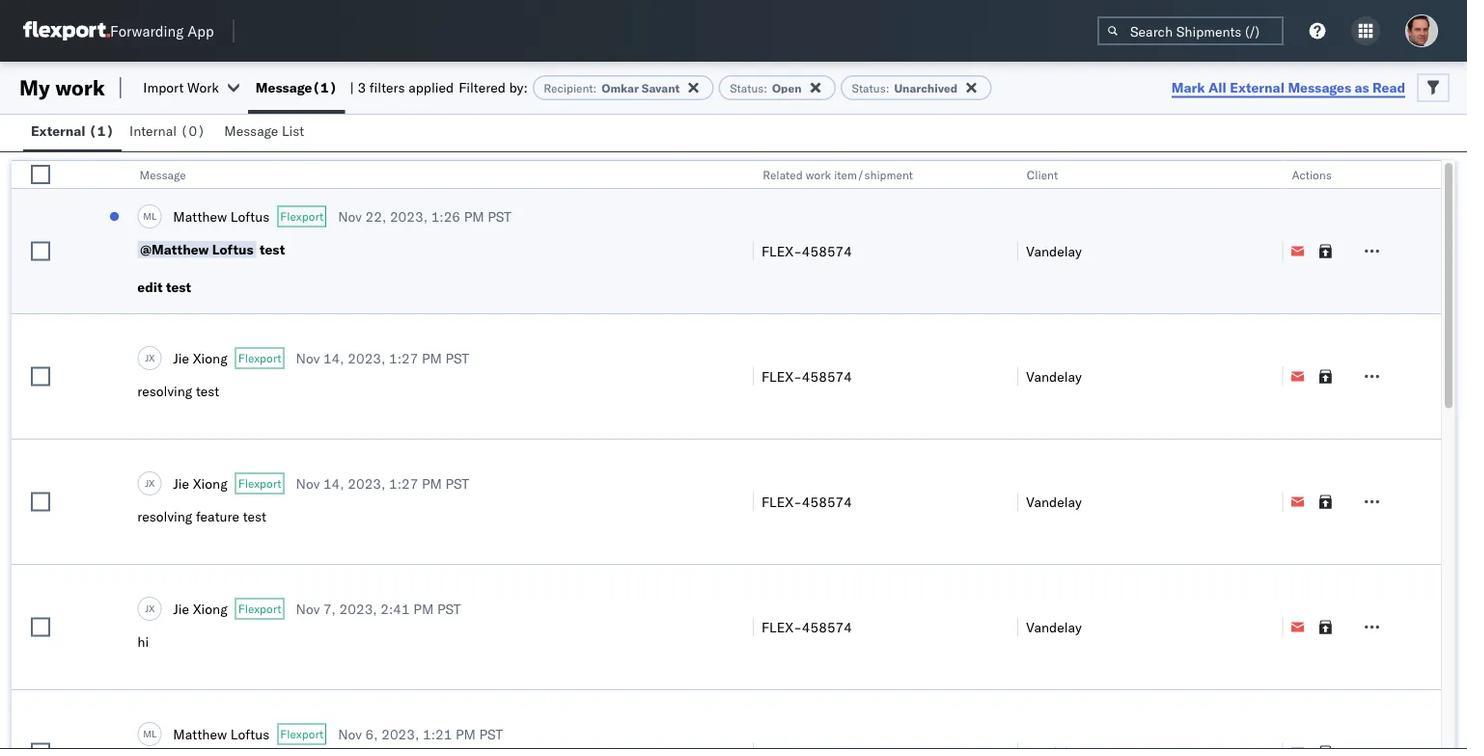 Task type: describe. For each thing, give the bounding box(es) containing it.
3 jie xiong from the top
[[173, 601, 227, 618]]

xiong for feature
[[193, 476, 227, 492]]

feature
[[196, 509, 239, 526]]

message (1)
[[256, 79, 337, 96]]

related work item/shipment
[[762, 167, 913, 182]]

message list button
[[217, 114, 316, 152]]

: for unarchived
[[886, 81, 889, 95]]

work for related
[[805, 167, 831, 182]]

7,
[[323, 601, 336, 618]]

1 matthew from the top
[[173, 208, 227, 225]]

3 jie from the top
[[173, 601, 189, 618]]

applied
[[408, 79, 454, 96]]

1 vandelay from the top
[[1026, 243, 1082, 260]]

my work
[[19, 74, 105, 101]]

14, for test
[[323, 476, 344, 492]]

1 horizontal spatial external
[[1230, 79, 1285, 96]]

2 vertical spatial message
[[139, 167, 186, 182]]

external inside button
[[31, 123, 86, 139]]

1:26
[[431, 208, 460, 225]]

status for status : open
[[730, 81, 764, 95]]

import work
[[143, 79, 219, 96]]

resolving test
[[137, 383, 219, 400]]

internal (0)
[[129, 123, 205, 139]]

2 vertical spatial loftus
[[231, 726, 270, 743]]

1 458574 from the top
[[802, 243, 852, 260]]

jie xiong for feature
[[173, 476, 227, 492]]

| 3 filters applied filtered by:
[[350, 79, 528, 96]]

1 l from the top
[[152, 210, 157, 222]]

3 458574 from the top
[[802, 494, 852, 511]]

message for list
[[224, 123, 278, 139]]

(1) for external (1)
[[89, 123, 114, 139]]

omkar
[[602, 81, 639, 95]]

2 m l from the top
[[143, 729, 157, 741]]

3 vandelay from the top
[[1026, 494, 1082, 511]]

: for omkar savant
[[593, 81, 597, 95]]

status for status : unarchived
[[852, 81, 886, 95]]

3 j x from the top
[[145, 603, 155, 615]]

1 flex- 458574 from the top
[[761, 243, 852, 260]]

Search Shipments (/) text field
[[1097, 16, 1284, 45]]

as
[[1355, 79, 1369, 96]]

2 l from the top
[[152, 729, 157, 741]]

filters
[[369, 79, 405, 96]]

2 m from the top
[[143, 729, 152, 741]]

2 matthew loftus from the top
[[173, 726, 270, 743]]

app
[[187, 22, 214, 40]]

read
[[1373, 79, 1405, 96]]

1:21
[[423, 726, 452, 743]]

xiong for test
[[193, 350, 227, 367]]

nov 22, 2023, 1:26 pm pst
[[338, 208, 511, 225]]

filtered
[[459, 79, 506, 96]]

jie for feature
[[173, 476, 189, 492]]

1 vertical spatial loftus
[[212, 241, 253, 258]]

message list
[[224, 123, 304, 139]]

forwarding app
[[110, 22, 214, 40]]

x for test
[[149, 352, 155, 364]]

edit
[[137, 279, 163, 296]]

work for my
[[55, 74, 105, 101]]

my
[[19, 74, 50, 101]]

4 flex- 458574 from the top
[[761, 619, 852, 636]]

import
[[143, 79, 184, 96]]

external (1)
[[31, 123, 114, 139]]

open
[[772, 81, 802, 95]]

@matthew loftus test
[[140, 241, 285, 258]]

1 m from the top
[[143, 210, 152, 222]]

work
[[187, 79, 219, 96]]

message for (1)
[[256, 79, 312, 96]]

hi
[[137, 634, 149, 651]]

flexport. image
[[23, 21, 110, 41]]

resize handle column header for actions
[[1418, 161, 1441, 750]]

(1) for message (1)
[[312, 79, 337, 96]]

14, for resolving test
[[323, 350, 344, 367]]



Task type: locate. For each thing, give the bounding box(es) containing it.
flex-
[[761, 243, 802, 260], [761, 368, 802, 385], [761, 494, 802, 511], [761, 619, 802, 636]]

2 jie xiong from the top
[[173, 476, 227, 492]]

(1)
[[312, 79, 337, 96], [89, 123, 114, 139]]

0 vertical spatial 14,
[[323, 350, 344, 367]]

1 jie from the top
[[173, 350, 189, 367]]

1 vertical spatial work
[[805, 167, 831, 182]]

2 vertical spatial jie
[[173, 601, 189, 618]]

0 vertical spatial 1:27
[[389, 350, 418, 367]]

(1) inside external (1) button
[[89, 123, 114, 139]]

3 j from the top
[[145, 603, 149, 615]]

2023,
[[390, 208, 428, 225], [348, 350, 385, 367], [348, 476, 385, 492], [339, 601, 377, 618], [381, 726, 419, 743]]

xiong
[[193, 350, 227, 367], [193, 476, 227, 492], [193, 601, 227, 618]]

message down the internal (0) button
[[139, 167, 186, 182]]

1 : from the left
[[593, 81, 597, 95]]

3 : from the left
[[886, 81, 889, 95]]

resize handle column header for related work item/shipment
[[994, 161, 1017, 750]]

status : open
[[730, 81, 802, 95]]

savant
[[642, 81, 680, 95]]

matthew
[[173, 208, 227, 225], [173, 726, 227, 743]]

0 vertical spatial resolving
[[137, 383, 192, 400]]

3 flex- from the top
[[761, 494, 802, 511]]

1 status from the left
[[730, 81, 764, 95]]

jie xiong down resolving feature test
[[173, 601, 227, 618]]

2:41
[[381, 601, 410, 618]]

test
[[260, 241, 285, 258], [166, 279, 191, 296], [196, 383, 219, 400], [243, 509, 266, 526]]

0 vertical spatial work
[[55, 74, 105, 101]]

edit test
[[137, 279, 191, 296]]

1 vertical spatial j
[[145, 478, 149, 490]]

: left unarchived
[[886, 81, 889, 95]]

2 vertical spatial j x
[[145, 603, 155, 615]]

2 resolving from the top
[[137, 509, 192, 526]]

x up resolving test
[[149, 352, 155, 364]]

message left list
[[224, 123, 278, 139]]

None checkbox
[[31, 165, 50, 184], [31, 242, 50, 261], [31, 367, 50, 387], [31, 493, 50, 512], [31, 618, 50, 637], [31, 165, 50, 184], [31, 242, 50, 261], [31, 367, 50, 387], [31, 493, 50, 512], [31, 618, 50, 637]]

m l up @matthew
[[143, 210, 157, 222]]

forwarding
[[110, 22, 184, 40]]

internal
[[129, 123, 177, 139]]

2 jie from the top
[[173, 476, 189, 492]]

jie up resolving feature test
[[173, 476, 189, 492]]

4 vandelay from the top
[[1026, 619, 1082, 636]]

6,
[[365, 726, 378, 743]]

2 458574 from the top
[[802, 368, 852, 385]]

1 vertical spatial jie xiong
[[173, 476, 227, 492]]

work up external (1)
[[55, 74, 105, 101]]

22,
[[365, 208, 386, 225]]

5 resize handle column header from the left
[[1418, 161, 1441, 750]]

0 vertical spatial x
[[149, 352, 155, 364]]

3 x from the top
[[149, 603, 155, 615]]

status left open
[[730, 81, 764, 95]]

xiong up resolving test
[[193, 350, 227, 367]]

nov 14, 2023, 1:27 pm pst
[[296, 350, 469, 367], [296, 476, 469, 492]]

3 xiong from the top
[[193, 601, 227, 618]]

m l
[[143, 210, 157, 222], [143, 729, 157, 741]]

x for feature
[[149, 478, 155, 490]]

3 resize handle column header from the left
[[994, 161, 1017, 750]]

1 vertical spatial matthew
[[173, 726, 227, 743]]

jie down resolving feature test
[[173, 601, 189, 618]]

3 flex- 458574 from the top
[[761, 494, 852, 511]]

0 vertical spatial jie xiong
[[173, 350, 227, 367]]

1 vertical spatial j x
[[145, 478, 155, 490]]

client
[[1027, 167, 1058, 182]]

mark all external messages as read
[[1171, 79, 1405, 96]]

m l down hi
[[143, 729, 157, 741]]

messages
[[1288, 79, 1351, 96]]

1 vertical spatial x
[[149, 478, 155, 490]]

j up resolving test
[[145, 352, 149, 364]]

1 horizontal spatial work
[[805, 167, 831, 182]]

2 vertical spatial xiong
[[193, 601, 227, 618]]

work
[[55, 74, 105, 101], [805, 167, 831, 182]]

message
[[256, 79, 312, 96], [224, 123, 278, 139], [139, 167, 186, 182]]

0 vertical spatial jie
[[173, 350, 189, 367]]

resolving for resolving test
[[137, 383, 192, 400]]

external (1) button
[[23, 114, 122, 152]]

1 flex- from the top
[[761, 243, 802, 260]]

list
[[282, 123, 304, 139]]

1 vertical spatial m
[[143, 729, 152, 741]]

actions
[[1292, 167, 1332, 182]]

1 horizontal spatial status
[[852, 81, 886, 95]]

status left unarchived
[[852, 81, 886, 95]]

internal (0) button
[[122, 114, 217, 152]]

0 vertical spatial matthew loftus
[[173, 208, 270, 225]]

1 vertical spatial xiong
[[193, 476, 227, 492]]

nov 6, 2023, 1:21 pm pst
[[338, 726, 503, 743]]

loftus
[[231, 208, 270, 225], [212, 241, 253, 258], [231, 726, 270, 743]]

1:27
[[389, 350, 418, 367], [389, 476, 418, 492]]

2 j x from the top
[[145, 478, 155, 490]]

mark
[[1171, 79, 1205, 96]]

external down my work
[[31, 123, 86, 139]]

4 458574 from the top
[[802, 619, 852, 636]]

resize handle column header for message
[[730, 161, 753, 750]]

1 1:27 from the top
[[389, 350, 418, 367]]

1 vertical spatial (1)
[[89, 123, 114, 139]]

2 j from the top
[[145, 478, 149, 490]]

jie for test
[[173, 350, 189, 367]]

458574
[[802, 243, 852, 260], [802, 368, 852, 385], [802, 494, 852, 511], [802, 619, 852, 636]]

resolving for resolving feature test
[[137, 509, 192, 526]]

2 horizontal spatial :
[[886, 81, 889, 95]]

jie
[[173, 350, 189, 367], [173, 476, 189, 492], [173, 601, 189, 618]]

0 horizontal spatial external
[[31, 123, 86, 139]]

1 x from the top
[[149, 352, 155, 364]]

1 m l from the top
[[143, 210, 157, 222]]

0 vertical spatial j x
[[145, 352, 155, 364]]

j up hi
[[145, 603, 149, 615]]

j x for feature
[[145, 478, 155, 490]]

flexport
[[280, 209, 324, 224], [238, 352, 281, 366], [238, 477, 281, 491], [238, 602, 281, 617], [280, 728, 324, 742]]

work right related
[[805, 167, 831, 182]]

1 vertical spatial 1:27
[[389, 476, 418, 492]]

all
[[1208, 79, 1227, 96]]

status
[[730, 81, 764, 95], [852, 81, 886, 95]]

1 vertical spatial m l
[[143, 729, 157, 741]]

nov 14, 2023, 1:27 pm pst for test
[[296, 476, 469, 492]]

1:27 for resolving test
[[389, 350, 418, 367]]

0 vertical spatial l
[[152, 210, 157, 222]]

item/shipment
[[834, 167, 913, 182]]

l
[[152, 210, 157, 222], [152, 729, 157, 741]]

1 vertical spatial nov 14, 2023, 1:27 pm pst
[[296, 476, 469, 492]]

nov 7, 2023, 2:41 pm pst
[[296, 601, 461, 618]]

4 resize handle column header from the left
[[1259, 161, 1282, 750]]

j
[[145, 352, 149, 364], [145, 478, 149, 490], [145, 603, 149, 615]]

0 vertical spatial xiong
[[193, 350, 227, 367]]

0 horizontal spatial (1)
[[89, 123, 114, 139]]

0 vertical spatial m
[[143, 210, 152, 222]]

status : unarchived
[[852, 81, 958, 95]]

(0)
[[180, 123, 205, 139]]

1 vertical spatial external
[[31, 123, 86, 139]]

1 vertical spatial l
[[152, 729, 157, 741]]

j x for test
[[145, 352, 155, 364]]

2 : from the left
[[764, 81, 767, 95]]

nov
[[338, 208, 362, 225], [296, 350, 320, 367], [296, 476, 320, 492], [296, 601, 320, 618], [338, 726, 362, 743]]

@matthew
[[140, 241, 209, 258]]

1 vertical spatial jie
[[173, 476, 189, 492]]

0 horizontal spatial :
[[593, 81, 597, 95]]

forwarding app link
[[23, 21, 214, 41]]

2 vandelay from the top
[[1026, 368, 1082, 385]]

x
[[149, 352, 155, 364], [149, 478, 155, 490], [149, 603, 155, 615]]

related
[[762, 167, 802, 182]]

0 vertical spatial external
[[1230, 79, 1285, 96]]

2 resize handle column header from the left
[[730, 161, 753, 750]]

0 vertical spatial j
[[145, 352, 149, 364]]

1 j from the top
[[145, 352, 149, 364]]

2 matthew from the top
[[173, 726, 227, 743]]

1:27 for test
[[389, 476, 418, 492]]

2 flex- from the top
[[761, 368, 802, 385]]

0 vertical spatial matthew
[[173, 208, 227, 225]]

jie xiong
[[173, 350, 227, 367], [173, 476, 227, 492], [173, 601, 227, 618]]

0 horizontal spatial status
[[730, 81, 764, 95]]

j x up resolving test
[[145, 352, 155, 364]]

recipient
[[544, 81, 593, 95]]

4 flex- from the top
[[761, 619, 802, 636]]

(1) left |
[[312, 79, 337, 96]]

0 vertical spatial message
[[256, 79, 312, 96]]

jie xiong for test
[[173, 350, 227, 367]]

2 xiong from the top
[[193, 476, 227, 492]]

jie xiong up resolving feature test
[[173, 476, 227, 492]]

pst
[[488, 208, 511, 225], [445, 350, 469, 367], [445, 476, 469, 492], [437, 601, 461, 618], [479, 726, 503, 743]]

0 vertical spatial m l
[[143, 210, 157, 222]]

2 vertical spatial x
[[149, 603, 155, 615]]

import work button
[[143, 79, 219, 96]]

2 x from the top
[[149, 478, 155, 490]]

: left 'omkar'
[[593, 81, 597, 95]]

1 vertical spatial matthew loftus
[[173, 726, 270, 743]]

matthew loftus
[[173, 208, 270, 225], [173, 726, 270, 743]]

j x up resolving feature test
[[145, 478, 155, 490]]

0 vertical spatial loftus
[[231, 208, 270, 225]]

14,
[[323, 350, 344, 367], [323, 476, 344, 492]]

j x
[[145, 352, 155, 364], [145, 478, 155, 490], [145, 603, 155, 615]]

x up hi
[[149, 603, 155, 615]]

resize handle column header for client
[[1259, 161, 1282, 750]]

m up @matthew
[[143, 210, 152, 222]]

m down hi
[[143, 729, 152, 741]]

1 vertical spatial resolving
[[137, 509, 192, 526]]

: left open
[[764, 81, 767, 95]]

0 vertical spatial nov 14, 2023, 1:27 pm pst
[[296, 350, 469, 367]]

external right all
[[1230, 79, 1285, 96]]

2 flex- 458574 from the top
[[761, 368, 852, 385]]

j x up hi
[[145, 603, 155, 615]]

1 matthew loftus from the top
[[173, 208, 270, 225]]

flex- 458574
[[761, 243, 852, 260], [761, 368, 852, 385], [761, 494, 852, 511], [761, 619, 852, 636]]

resolving feature test
[[137, 509, 266, 526]]

0 horizontal spatial work
[[55, 74, 105, 101]]

: for open
[[764, 81, 767, 95]]

x up resolving feature test
[[149, 478, 155, 490]]

2 vertical spatial jie xiong
[[173, 601, 227, 618]]

1 resize handle column header from the left
[[68, 161, 91, 750]]

unarchived
[[894, 81, 958, 95]]

1 vertical spatial message
[[224, 123, 278, 139]]

1 nov 14, 2023, 1:27 pm pst from the top
[[296, 350, 469, 367]]

j up resolving feature test
[[145, 478, 149, 490]]

2 status from the left
[[852, 81, 886, 95]]

1 xiong from the top
[[193, 350, 227, 367]]

1 14, from the top
[[323, 350, 344, 367]]

0 vertical spatial (1)
[[312, 79, 337, 96]]

j for test
[[145, 352, 149, 364]]

resize handle column header
[[68, 161, 91, 750], [730, 161, 753, 750], [994, 161, 1017, 750], [1259, 161, 1282, 750], [1418, 161, 1441, 750]]

:
[[593, 81, 597, 95], [764, 81, 767, 95], [886, 81, 889, 95]]

jie xiong up resolving test
[[173, 350, 227, 367]]

2 14, from the top
[[323, 476, 344, 492]]

3
[[358, 79, 366, 96]]

2 nov 14, 2023, 1:27 pm pst from the top
[[296, 476, 469, 492]]

nov 14, 2023, 1:27 pm pst for resolving test
[[296, 350, 469, 367]]

message up list
[[256, 79, 312, 96]]

1 horizontal spatial (1)
[[312, 79, 337, 96]]

1 resolving from the top
[[137, 383, 192, 400]]

j for feature
[[145, 478, 149, 490]]

resolving
[[137, 383, 192, 400], [137, 509, 192, 526]]

1 jie xiong from the top
[[173, 350, 227, 367]]

1 horizontal spatial :
[[764, 81, 767, 95]]

pm
[[464, 208, 484, 225], [422, 350, 442, 367], [422, 476, 442, 492], [413, 601, 434, 618], [456, 726, 476, 743]]

1 vertical spatial 14,
[[323, 476, 344, 492]]

|
[[350, 79, 354, 96]]

external
[[1230, 79, 1285, 96], [31, 123, 86, 139]]

xiong down feature
[[193, 601, 227, 618]]

jie up resolving test
[[173, 350, 189, 367]]

2 vertical spatial j
[[145, 603, 149, 615]]

2 1:27 from the top
[[389, 476, 418, 492]]

(1) left internal
[[89, 123, 114, 139]]

None checkbox
[[31, 744, 50, 750]]

by:
[[509, 79, 528, 96]]

message inside message list button
[[224, 123, 278, 139]]

m
[[143, 210, 152, 222], [143, 729, 152, 741]]

recipient : omkar savant
[[544, 81, 680, 95]]

1 j x from the top
[[145, 352, 155, 364]]

vandelay
[[1026, 243, 1082, 260], [1026, 368, 1082, 385], [1026, 494, 1082, 511], [1026, 619, 1082, 636]]

xiong up feature
[[193, 476, 227, 492]]



Task type: vqa. For each thing, say whether or not it's contained in the screenshot.
3rd 'J' from the top of the page
yes



